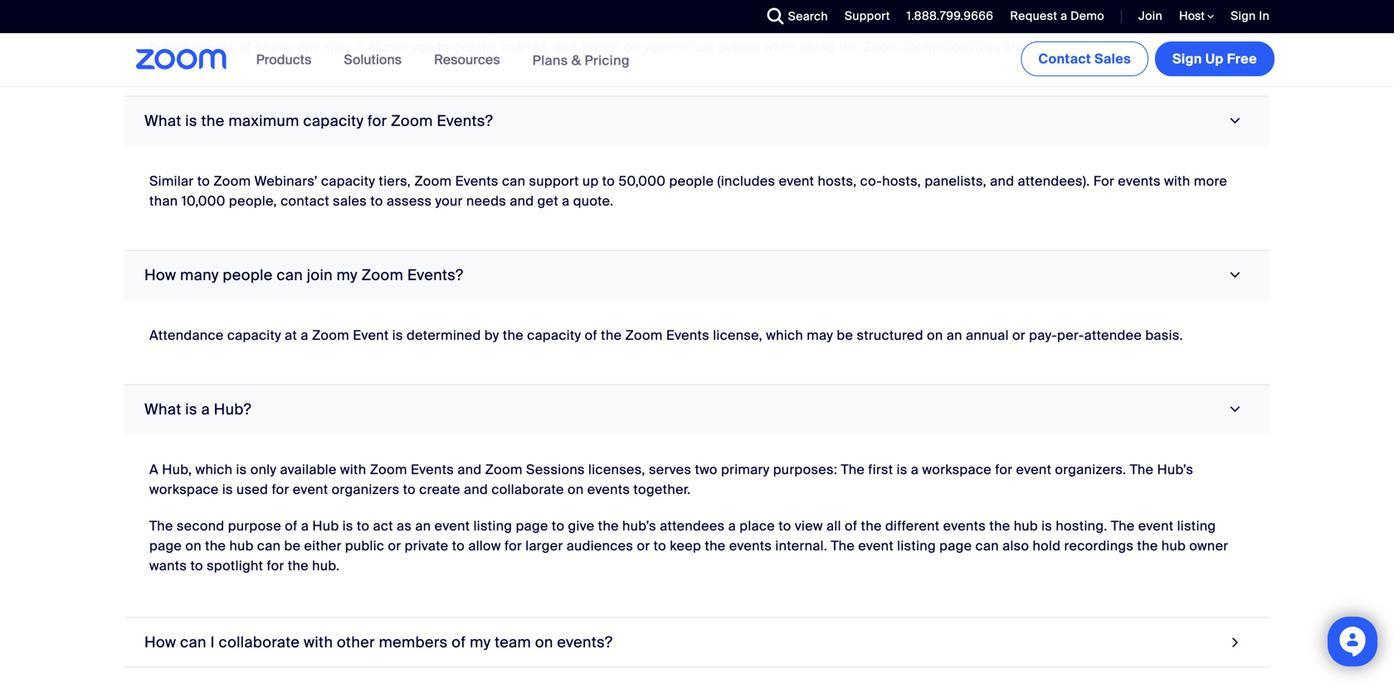 Task type: vqa. For each thing, say whether or not it's contained in the screenshot.
THE "PERSONAL MENU" menu
no



Task type: describe. For each thing, give the bounding box(es) containing it.
sessions
[[526, 461, 585, 479]]

zoom logo image
[[136, 49, 227, 70]]

spotlight
[[207, 558, 263, 575]]

create inside 'zoom events is an all-in-one solution for virtual and hybrid events, built on zoom's reliable video technology, that allows you to seamlessly create and manage virtual and hybrid events of nearly any size. it allows you to create, market, and report on your virtual events while using the zoom technology you know and love.'
[[1033, 18, 1074, 36]]

request a demo
[[1010, 8, 1105, 24]]

an inside 'zoom events is an all-in-one solution for virtual and hybrid events, built on zoom's reliable video technology, that allows you to seamlessly create and manage virtual and hybrid events of nearly any size. it allows you to create, market, and report on your virtual events while using the zoom technology you know and love.'
[[251, 18, 267, 36]]

event left "organizers." at the bottom of the page
[[1016, 461, 1052, 479]]

to up 10,000
[[197, 173, 210, 190]]

to inside a hub, which is only available with zoom events and zoom sessions licenses, serves two primary purposes: the first is a workspace for event organizers. the hub's workspace is used for event organizers to create and collaborate on events together.
[[403, 481, 416, 499]]

sign for sign in
[[1231, 8, 1256, 24]]

sales
[[333, 192, 367, 210]]

join link left host
[[1126, 0, 1167, 33]]

to up technology
[[942, 18, 955, 36]]

other
[[337, 634, 375, 653]]

in
[[1259, 8, 1270, 24]]

plans & pricing
[[533, 52, 630, 69]]

zoom up assess
[[414, 173, 452, 190]]

solutions button
[[344, 33, 409, 86]]

what is a hub?
[[144, 400, 251, 419]]

join
[[307, 266, 333, 285]]

capacity inside similar to zoom webinars' capacity tiers, zoom events can support up to 50,000 people (includes event hosts, co-hosts, panelists, and attendees). for events with more than 10,000 people, contact sales to assess your needs and get a quote.
[[321, 173, 375, 190]]

search button
[[755, 0, 832, 33]]

events right different
[[943, 518, 986, 535]]

hub,
[[162, 461, 192, 479]]

organizers
[[332, 481, 400, 499]]

owner
[[1190, 538, 1229, 555]]

event down hub's
[[1139, 518, 1174, 535]]

love.
[[1069, 38, 1099, 56]]

free
[[1227, 50, 1257, 68]]

of inside dropdown button
[[452, 634, 466, 653]]

hub
[[312, 518, 339, 535]]

internal.
[[776, 538, 828, 555]]

request
[[1010, 8, 1058, 24]]

the left first
[[841, 461, 865, 479]]

a right at
[[301, 327, 309, 344]]

1 horizontal spatial or
[[637, 538, 650, 555]]

the second purpose of a hub is to act as an event listing page to give the hub's attendees a place to view all of the different events the hub is hosting. the event listing page on the hub can be either public or private to allow for larger audiences or to keep the events internal. the event listing page can also hold recordings the hub owner wants to spotlight for the hub.
[[149, 518, 1229, 575]]

the up recordings
[[1111, 518, 1135, 535]]

event
[[353, 327, 389, 344]]

is inside 'zoom events is an all-in-one solution for virtual and hybrid events, built on zoom's reliable video technology, that allows you to seamlessly create and manage virtual and hybrid events of nearly any size. it allows you to create, market, and report on your virtual events while using the zoom technology you know and love.'
[[237, 18, 248, 36]]

how can i collaborate with other members of my team on events? button
[[124, 619, 1270, 668]]

i
[[210, 634, 215, 653]]

on inside the second purpose of a hub is to act as an event listing page to give the hub's attendees a place to view all of the different events the hub is hosting. the event listing page on the hub can be either public or private to allow for larger audiences or to keep the events internal. the event listing page can also hold recordings the hub owner wants to spotlight for the hub.
[[185, 538, 202, 555]]

for
[[1094, 173, 1115, 190]]

only
[[250, 461, 277, 479]]

what for what is the maximum capacity for zoom events?
[[144, 112, 181, 131]]

right image inside how can i collaborate with other members of my team on events? dropdown button
[[1228, 632, 1243, 654]]

zoom down that
[[863, 38, 901, 56]]

how for how can i collaborate with other members of my team on events?
[[144, 634, 176, 653]]

zoom left sessions
[[485, 461, 523, 479]]

serves
[[649, 461, 692, 479]]

2 horizontal spatial virtual
[[1161, 18, 1200, 36]]

my inside how many people can join my zoom events? dropdown button
[[337, 266, 358, 285]]

as
[[397, 518, 412, 535]]

per-
[[1057, 327, 1085, 344]]

primary
[[721, 461, 770, 479]]

events? for what is the maximum capacity for zoom events?
[[437, 112, 493, 131]]

either
[[304, 538, 342, 555]]

to down the tiers,
[[370, 192, 383, 210]]

events left "nearly" on the left of the page
[[193, 38, 235, 56]]

events down "video"
[[718, 38, 760, 56]]

technology
[[904, 38, 975, 56]]

technology,
[[767, 18, 840, 36]]

collaborate inside dropdown button
[[219, 634, 300, 653]]

for up "also"
[[995, 461, 1013, 479]]

public
[[345, 538, 384, 555]]

organizers.
[[1055, 461, 1127, 479]]

place
[[740, 518, 775, 535]]

needs
[[466, 192, 506, 210]]

zoom up people,
[[214, 173, 251, 190]]

how can i collaborate with other members of my team on events?
[[144, 634, 613, 653]]

get
[[538, 192, 559, 210]]

products
[[256, 51, 312, 68]]

reliable
[[677, 18, 725, 36]]

at
[[285, 327, 297, 344]]

can inside similar to zoom webinars' capacity tiers, zoom events can support up to 50,000 people (includes event hosts, co-hosts, panelists, and attendees). for events with more than 10,000 people, contact sales to assess your needs and get a quote.
[[502, 173, 526, 190]]

1 horizontal spatial listing
[[897, 538, 936, 555]]

attendees
[[660, 518, 725, 535]]

know
[[1005, 38, 1038, 56]]

to left give
[[552, 518, 565, 535]]

1 vertical spatial hybrid
[[149, 38, 189, 56]]

how for how many people can join my zoom events?
[[144, 266, 176, 285]]

on inside a hub, which is only available with zoom events and zoom sessions licenses, serves two primary purposes: the first is a workspace for event organizers. the hub's workspace is used for event organizers to create and collaborate on events together.
[[568, 481, 584, 499]]

2 horizontal spatial page
[[940, 538, 972, 555]]

contact
[[281, 192, 329, 210]]

event up private
[[435, 518, 470, 535]]

support link right search
[[845, 8, 890, 24]]

assess
[[387, 192, 432, 210]]

zoom up event
[[362, 266, 404, 285]]

hub.
[[312, 558, 340, 575]]

by
[[485, 327, 499, 344]]

a
[[149, 461, 159, 479]]

join link up meetings navigation
[[1139, 8, 1163, 24]]

purposes:
[[773, 461, 838, 479]]

events left the license,
[[666, 327, 710, 344]]

for right allow
[[505, 538, 522, 555]]

event down available
[[293, 481, 328, 499]]

create,
[[454, 38, 498, 56]]

demo
[[1071, 8, 1105, 24]]

2 horizontal spatial or
[[1013, 327, 1026, 344]]

quote.
[[573, 192, 614, 210]]

two
[[695, 461, 718, 479]]

is left only
[[236, 461, 247, 479]]

sales
[[1095, 50, 1131, 68]]

is right hub
[[343, 518, 353, 535]]

zoom right at
[[312, 327, 349, 344]]

a inside similar to zoom webinars' capacity tiers, zoom events can support up to 50,000 people (includes event hosts, co-hosts, panelists, and attendees). for events with more than 10,000 people, contact sales to assess your needs and get a quote.
[[562, 192, 570, 210]]

in-
[[291, 18, 309, 36]]

on down zoom's
[[624, 38, 640, 56]]

meetings navigation
[[1018, 33, 1278, 80]]

your inside 'zoom events is an all-in-one solution for virtual and hybrid events, built on zoom's reliable video technology, that allows you to seamlessly create and manage virtual and hybrid events of nearly any size. it allows you to create, market, and report on your virtual events while using the zoom technology you know and love.'
[[644, 38, 671, 56]]

plans
[[533, 52, 568, 69]]

2 horizontal spatial an
[[947, 327, 963, 344]]

to left keep on the bottom of the page
[[654, 538, 667, 555]]

0 horizontal spatial page
[[149, 538, 182, 555]]

for inside what is the maximum capacity for zoom events? dropdown button
[[368, 112, 387, 131]]

wants
[[149, 558, 187, 575]]

of inside 'zoom events is an all-in-one solution for virtual and hybrid events, built on zoom's reliable video technology, that allows you to seamlessly create and manage virtual and hybrid events of nearly any size. it allows you to create, market, and report on your virtual events while using the zoom technology you know and love.'
[[239, 38, 252, 56]]

sign in
[[1231, 8, 1270, 24]]

for right spotlight
[[267, 558, 284, 575]]

people,
[[229, 192, 277, 210]]

my inside how can i collaborate with other members of my team on events? dropdown button
[[470, 634, 491, 653]]

events inside a hub, which is only available with zoom events and zoom sessions licenses, serves two primary purposes: the first is a workspace for event organizers. the hub's workspace is used for event organizers to create and collaborate on events together.
[[587, 481, 630, 499]]

a inside dropdown button
[[201, 400, 210, 419]]

the left the second
[[149, 518, 173, 535]]

hosting.
[[1056, 518, 1108, 535]]

host button
[[1179, 8, 1214, 24]]

support
[[529, 173, 579, 190]]

all
[[827, 518, 841, 535]]

allow
[[468, 538, 501, 555]]

a left hub
[[301, 518, 309, 535]]

collaborate inside a hub, which is only available with zoom events and zoom sessions licenses, serves two primary purposes: the first is a workspace for event organizers. the hub's workspace is used for event organizers to create and collaborate on events together.
[[492, 481, 564, 499]]

basis.
[[1146, 327, 1183, 344]]

event down different
[[858, 538, 894, 555]]

0 horizontal spatial hub
[[229, 538, 254, 555]]

1 hosts, from the left
[[818, 173, 857, 190]]

events down place on the bottom of the page
[[729, 538, 772, 555]]

1 vertical spatial allows
[[368, 38, 408, 56]]

many
[[180, 266, 219, 285]]

purpose
[[228, 518, 281, 535]]

together.
[[634, 481, 691, 499]]

solutions
[[344, 51, 402, 68]]

events? for how many people can join my zoom events?
[[407, 266, 464, 285]]

0 horizontal spatial you
[[412, 38, 434, 56]]

hub's
[[1157, 461, 1194, 479]]

contact
[[1039, 50, 1091, 68]]

search
[[788, 9, 828, 24]]

zoom events is an all-in-one solution for virtual and hybrid events, built on zoom's reliable video technology, that allows you to seamlessly create and manage virtual and hybrid events of nearly any size. it allows you to create, market, and report on your virtual events while using the zoom technology you know and love.
[[149, 18, 1228, 56]]

with inside a hub, which is only available with zoom events and zoom sessions licenses, serves two primary purposes: the first is a workspace for event organizers. the hub's workspace is used for event organizers to create and collaborate on events together.
[[340, 461, 366, 479]]

the down all
[[831, 538, 855, 555]]

second
[[177, 518, 225, 535]]

on right structured
[[927, 327, 943, 344]]

what for what is a hub?
[[144, 400, 181, 419]]

size.
[[323, 38, 352, 56]]



Task type: locate. For each thing, give the bounding box(es) containing it.
0 vertical spatial my
[[337, 266, 358, 285]]

a right get
[[562, 192, 570, 210]]

hub's
[[623, 518, 656, 535]]

listing up allow
[[474, 518, 512, 535]]

0 vertical spatial people
[[669, 173, 714, 190]]

can left join
[[277, 266, 303, 285]]

my left team
[[470, 634, 491, 653]]

is inside what is the maximum capacity for zoom events? dropdown button
[[185, 112, 197, 131]]

1 vertical spatial be
[[284, 538, 301, 555]]

1 horizontal spatial people
[[669, 173, 714, 190]]

1 horizontal spatial an
[[415, 518, 431, 535]]

one
[[309, 18, 333, 36]]

or left pay-
[[1013, 327, 1026, 344]]

attendee
[[1084, 327, 1142, 344]]

give
[[568, 518, 595, 535]]

can inside how can i collaborate with other members of my team on events? dropdown button
[[180, 634, 207, 653]]

how left i at the left of page
[[144, 634, 176, 653]]

the left hub's
[[1130, 461, 1154, 479]]

capacity inside dropdown button
[[303, 112, 364, 131]]

on down the second
[[185, 538, 202, 555]]

2 what from the top
[[144, 400, 181, 419]]

listing down different
[[897, 538, 936, 555]]

0 horizontal spatial with
[[304, 634, 333, 653]]

people inside similar to zoom webinars' capacity tiers, zoom events can support up to 50,000 people (includes event hosts, co-hosts, panelists, and attendees). for events with more than 10,000 people, contact sales to assess your needs and get a quote.
[[669, 173, 714, 190]]

you up technology
[[916, 18, 938, 36]]

1 horizontal spatial hub
[[1014, 518, 1038, 535]]

events?
[[557, 634, 613, 653]]

1 vertical spatial workspace
[[149, 481, 219, 499]]

host
[[1179, 8, 1208, 24]]

create up private
[[419, 481, 460, 499]]

what is a hub? button
[[124, 385, 1270, 435]]

0 horizontal spatial or
[[388, 538, 401, 555]]

listing up owner
[[1177, 518, 1216, 535]]

to left create, on the left top of page
[[438, 38, 450, 56]]

1 vertical spatial what
[[144, 400, 181, 419]]

2 vertical spatial with
[[304, 634, 333, 653]]

the
[[839, 38, 860, 56], [201, 112, 225, 131], [503, 327, 524, 344], [601, 327, 622, 344], [598, 518, 619, 535], [861, 518, 882, 535], [990, 518, 1011, 535], [205, 538, 226, 555], [705, 538, 726, 555], [1137, 538, 1158, 555], [288, 558, 309, 575]]

0 horizontal spatial an
[[251, 18, 267, 36]]

which right hub,
[[195, 461, 233, 479]]

0 vertical spatial allows
[[872, 18, 912, 36]]

license,
[[713, 327, 763, 344]]

0 horizontal spatial listing
[[474, 518, 512, 535]]

sign for sign up free
[[1173, 50, 1202, 68]]

allows
[[872, 18, 912, 36], [368, 38, 408, 56]]

the inside 'zoom events is an all-in-one solution for virtual and hybrid events, built on zoom's reliable video technology, that allows you to seamlessly create and manage virtual and hybrid events of nearly any size. it allows you to create, market, and report on your virtual events while using the zoom technology you know and love.'
[[839, 38, 860, 56]]

webinars'
[[255, 173, 318, 190]]

attendees).
[[1018, 173, 1090, 190]]

2 how from the top
[[144, 634, 176, 653]]

0 horizontal spatial collaborate
[[219, 634, 300, 653]]

or down hub's
[[637, 538, 650, 555]]

pricing
[[585, 52, 630, 69]]

a left place on the bottom of the page
[[728, 518, 736, 535]]

zoom up zoom logo
[[149, 18, 187, 36]]

0 vertical spatial collaborate
[[492, 481, 564, 499]]

for down only
[[272, 481, 289, 499]]

events? up determined
[[407, 266, 464, 285]]

with inside dropdown button
[[304, 634, 333, 653]]

used
[[237, 481, 268, 499]]

can left i at the left of page
[[180, 634, 207, 653]]

0 vertical spatial right image
[[1224, 268, 1247, 283]]

maximum
[[229, 112, 299, 131]]

right image inside what is a hub? dropdown button
[[1224, 402, 1247, 418]]

support
[[845, 8, 890, 24]]

you left 'resources'
[[412, 38, 434, 56]]

2 horizontal spatial you
[[979, 38, 1001, 56]]

hybrid
[[482, 18, 522, 36], [149, 38, 189, 56]]

0 vertical spatial workspace
[[922, 461, 992, 479]]

similar
[[149, 173, 194, 190]]

capacity right maximum
[[303, 112, 364, 131]]

team
[[495, 634, 531, 653]]

collaborate right i at the left of page
[[219, 634, 300, 653]]

1 horizontal spatial sign
[[1231, 8, 1256, 24]]

what up similar
[[144, 112, 181, 131]]

which inside a hub, which is only available with zoom events and zoom sessions licenses, serves two primary purposes: the first is a workspace for event organizers. the hub's workspace is used for event organizers to create and collaborate on events together.
[[195, 461, 233, 479]]

or down as at the bottom left of page
[[388, 538, 401, 555]]

1 what from the top
[[144, 112, 181, 131]]

1 vertical spatial collaborate
[[219, 634, 300, 653]]

audiences
[[567, 538, 633, 555]]

is left hub?
[[185, 400, 197, 419]]

2 vertical spatial right image
[[1228, 632, 1243, 654]]

to left allow
[[452, 538, 465, 555]]

with up organizers
[[340, 461, 366, 479]]

is down zoom logo
[[185, 112, 197, 131]]

resources
[[434, 51, 500, 68]]

1 how from the top
[[144, 266, 176, 285]]

to left act
[[357, 518, 370, 535]]

1 vertical spatial events?
[[407, 266, 464, 285]]

0 horizontal spatial allows
[[368, 38, 408, 56]]

up
[[583, 173, 599, 190]]

with
[[1164, 173, 1191, 190], [340, 461, 366, 479], [304, 634, 333, 653]]

banner containing contact sales
[[116, 33, 1278, 88]]

page up larger
[[516, 518, 548, 535]]

act
[[373, 518, 393, 535]]

0 horizontal spatial hybrid
[[149, 38, 189, 56]]

which left may
[[766, 327, 803, 344]]

is
[[237, 18, 248, 36], [185, 112, 197, 131], [392, 327, 403, 344], [185, 400, 197, 419], [236, 461, 247, 479], [897, 461, 908, 479], [222, 481, 233, 499], [343, 518, 353, 535], [1042, 518, 1053, 535]]

1 horizontal spatial virtual
[[675, 38, 714, 56]]

1 horizontal spatial create
[[1033, 18, 1074, 36]]

1 horizontal spatial your
[[644, 38, 671, 56]]

events inside similar to zoom webinars' capacity tiers, zoom events can support up to 50,000 people (includes event hosts, co-hosts, panelists, and attendees). for events with more than 10,000 people, contact sales to assess your needs and get a quote.
[[1118, 173, 1161, 190]]

with inside similar to zoom webinars' capacity tiers, zoom events can support up to 50,000 people (includes event hosts, co-hosts, panelists, and attendees). for events with more than 10,000 people, contact sales to assess your needs and get a quote.
[[1164, 173, 1191, 190]]

can down purpose
[[257, 538, 281, 555]]

while
[[764, 38, 797, 56]]

events down licenses,
[[587, 481, 630, 499]]

1 horizontal spatial which
[[766, 327, 803, 344]]

sign up free button
[[1155, 41, 1275, 76]]

larger
[[526, 538, 563, 555]]

1 vertical spatial right image
[[1224, 402, 1247, 418]]

video
[[728, 18, 763, 36]]

create
[[1033, 18, 1074, 36], [419, 481, 460, 499]]

0 horizontal spatial virtual
[[412, 18, 451, 36]]

banner
[[116, 33, 1278, 88]]

right image
[[1224, 113, 1247, 129]]

on down sessions
[[568, 481, 584, 499]]

is left used
[[222, 481, 233, 499]]

can inside how many people can join my zoom events? dropdown button
[[277, 266, 303, 285]]

1 horizontal spatial with
[[340, 461, 366, 479]]

events right for
[[1118, 173, 1161, 190]]

0 horizontal spatial which
[[195, 461, 233, 479]]

zoom down how many people can join my zoom events? dropdown button
[[625, 327, 663, 344]]

hosts, left co-
[[818, 173, 857, 190]]

contact sales
[[1039, 50, 1131, 68]]

1 vertical spatial my
[[470, 634, 491, 653]]

virtual
[[412, 18, 451, 36], [1161, 18, 1200, 36], [675, 38, 714, 56]]

an left annual
[[947, 327, 963, 344]]

support link up using
[[832, 0, 894, 33]]

be right may
[[837, 327, 853, 344]]

2 horizontal spatial listing
[[1177, 518, 1216, 535]]

events up zoom logo
[[190, 18, 234, 36]]

on inside how can i collaborate with other members of my team on events? dropdown button
[[535, 634, 553, 653]]

to right 'wants'
[[190, 558, 203, 575]]

1 vertical spatial your
[[435, 192, 463, 210]]

hub up "also"
[[1014, 518, 1038, 535]]

events inside a hub, which is only available with zoom events and zoom sessions licenses, serves two primary purposes: the first is a workspace for event organizers. the hub's workspace is used for event organizers to create and collaborate on events together.
[[411, 461, 454, 479]]

of
[[239, 38, 252, 56], [585, 327, 598, 344], [285, 518, 298, 535], [845, 518, 858, 535], [452, 634, 466, 653]]

how many people can join my zoom events? button
[[124, 251, 1270, 301]]

0 vertical spatial which
[[766, 327, 803, 344]]

1 vertical spatial how
[[144, 634, 176, 653]]

events inside 'zoom events is an all-in-one solution for virtual and hybrid events, built on zoom's reliable video technology, that allows you to seamlessly create and manage virtual and hybrid events of nearly any size. it allows you to create, market, and report on your virtual events while using the zoom technology you know and love.'
[[190, 18, 234, 36]]

view
[[795, 518, 823, 535]]

create up contact
[[1033, 18, 1074, 36]]

for down solutions dropdown button
[[368, 112, 387, 131]]

be left either
[[284, 538, 301, 555]]

events inside similar to zoom webinars' capacity tiers, zoom events can support up to 50,000 people (includes event hosts, co-hosts, panelists, and attendees). for events with more than 10,000 people, contact sales to assess your needs and get a quote.
[[455, 173, 499, 190]]

capacity left at
[[227, 327, 281, 344]]

hold
[[1033, 538, 1061, 555]]

1 horizontal spatial you
[[916, 18, 938, 36]]

on
[[607, 18, 623, 36], [624, 38, 640, 56], [927, 327, 943, 344], [568, 481, 584, 499], [185, 538, 202, 555], [535, 634, 553, 653]]

0 horizontal spatial people
[[223, 266, 273, 285]]

resources button
[[434, 33, 508, 86]]

0 horizontal spatial workspace
[[149, 481, 219, 499]]

first
[[868, 461, 893, 479]]

right image for how many people can join my zoom events?
[[1224, 268, 1247, 283]]

2 hosts, from the left
[[882, 173, 921, 190]]

your down zoom's
[[644, 38, 671, 56]]

be inside the second purpose of a hub is to act as an event listing page to give the hub's attendees a place to view all of the different events the hub is hosting. the event listing page on the hub can be either public or private to allow for larger audiences or to keep the events internal. the event listing page can also hold recordings the hub owner wants to spotlight for the hub.
[[284, 538, 301, 555]]

the
[[841, 461, 865, 479], [1130, 461, 1154, 479], [149, 518, 173, 535], [1111, 518, 1135, 535], [831, 538, 855, 555]]

0 vertical spatial be
[[837, 327, 853, 344]]

be
[[837, 327, 853, 344], [284, 538, 301, 555]]

1 horizontal spatial allows
[[872, 18, 912, 36]]

how
[[144, 266, 176, 285], [144, 634, 176, 653]]

nearly
[[255, 38, 294, 56]]

co-
[[860, 173, 882, 190]]

zoom up organizers
[[370, 461, 407, 479]]

1 vertical spatial which
[[195, 461, 233, 479]]

right image
[[1224, 268, 1247, 283], [1224, 402, 1247, 418], [1228, 632, 1243, 654]]

attendance capacity at a zoom event is determined by the capacity of the zoom events license, which may be structured on an annual or pay-per-attendee basis.
[[149, 327, 1183, 344]]

that
[[844, 18, 869, 36]]

1 horizontal spatial my
[[470, 634, 491, 653]]

1 horizontal spatial workspace
[[922, 461, 992, 479]]

report
[[581, 38, 621, 56]]

1 horizontal spatial hosts,
[[882, 173, 921, 190]]

join link
[[1126, 0, 1167, 33], [1139, 8, 1163, 24]]

using
[[800, 38, 835, 56]]

and
[[455, 18, 479, 36], [1078, 18, 1102, 36], [1204, 18, 1228, 36], [554, 38, 578, 56], [1041, 38, 1066, 56], [990, 173, 1014, 190], [510, 192, 534, 210], [458, 461, 482, 479], [464, 481, 488, 499]]

for
[[391, 18, 409, 36], [368, 112, 387, 131], [995, 461, 1013, 479], [272, 481, 289, 499], [505, 538, 522, 555], [267, 558, 284, 575]]

events up needs
[[455, 173, 499, 190]]

what is the maximum capacity for zoom events? button
[[124, 97, 1270, 146]]

0 vertical spatial how
[[144, 266, 176, 285]]

can left "also"
[[976, 538, 999, 555]]

your inside similar to zoom webinars' capacity tiers, zoom events can support up to 50,000 people (includes event hosts, co-hosts, panelists, and attendees). for events with more than 10,000 people, contact sales to assess your needs and get a quote.
[[435, 192, 463, 210]]

0 horizontal spatial be
[[284, 538, 301, 555]]

all-
[[271, 18, 291, 36]]

event right (includes
[[779, 173, 814, 190]]

available
[[280, 461, 337, 479]]

0 horizontal spatial sign
[[1173, 50, 1202, 68]]

0 vertical spatial hybrid
[[482, 18, 522, 36]]

1 vertical spatial sign
[[1173, 50, 1202, 68]]

0 horizontal spatial your
[[435, 192, 463, 210]]

2 horizontal spatial with
[[1164, 173, 1191, 190]]

1 vertical spatial an
[[947, 327, 963, 344]]

a left 'demo'
[[1061, 8, 1068, 24]]

collaborate
[[492, 481, 564, 499], [219, 634, 300, 653]]

is right event
[[392, 327, 403, 344]]

create inside a hub, which is only available with zoom events and zoom sessions licenses, serves two primary purposes: the first is a workspace for event organizers. the hub's workspace is used for event organizers to create and collaborate on events together.
[[419, 481, 460, 499]]

sign left the up
[[1173, 50, 1202, 68]]

how left many
[[144, 266, 176, 285]]

up
[[1206, 50, 1224, 68]]

events,
[[526, 18, 572, 36]]

members
[[379, 634, 448, 653]]

1 vertical spatial create
[[419, 481, 460, 499]]

0 vertical spatial an
[[251, 18, 267, 36]]

a left hub?
[[201, 400, 210, 419]]

sign up free
[[1173, 50, 1257, 68]]

1 vertical spatial with
[[340, 461, 366, 479]]

1 vertical spatial people
[[223, 266, 273, 285]]

for right solution
[[391, 18, 409, 36]]

events
[[190, 18, 234, 36], [455, 173, 499, 190], [666, 327, 710, 344], [411, 461, 454, 479]]

capacity up sales on the top left
[[321, 173, 375, 190]]

to right up
[[602, 173, 615, 190]]

10,000
[[182, 192, 226, 210]]

with left other at the left
[[304, 634, 333, 653]]

0 vertical spatial create
[[1033, 18, 1074, 36]]

0 vertical spatial what
[[144, 112, 181, 131]]

0 vertical spatial with
[[1164, 173, 1191, 190]]

sign in link
[[1219, 0, 1278, 33], [1231, 8, 1270, 24]]

on up report
[[607, 18, 623, 36]]

to left view
[[779, 518, 791, 535]]

allows right it
[[368, 38, 408, 56]]

0 horizontal spatial hosts,
[[818, 173, 857, 190]]

on right team
[[535, 634, 553, 653]]

2 vertical spatial an
[[415, 518, 431, 535]]

people inside how many people can join my zoom events? dropdown button
[[223, 266, 273, 285]]

1 horizontal spatial be
[[837, 327, 853, 344]]

sign inside button
[[1173, 50, 1202, 68]]

for inside 'zoom events is an all-in-one solution for virtual and hybrid events, built on zoom's reliable video technology, that allows you to seamlessly create and manage virtual and hybrid events of nearly any size. it allows you to create, market, and report on your virtual events while using the zoom technology you know and love.'
[[391, 18, 409, 36]]

contact sales link
[[1021, 41, 1149, 76]]

is up "hold"
[[1042, 518, 1053, 535]]

people right 50,000
[[669, 173, 714, 190]]

hub left owner
[[1162, 538, 1186, 555]]

your left needs
[[435, 192, 463, 210]]

capacity
[[303, 112, 364, 131], [321, 173, 375, 190], [227, 327, 281, 344], [527, 327, 581, 344]]

zoom's
[[626, 18, 674, 36]]

determined
[[407, 327, 481, 344]]

capacity right by
[[527, 327, 581, 344]]

0 vertical spatial sign
[[1231, 8, 1256, 24]]

0 vertical spatial your
[[644, 38, 671, 56]]

an inside the second purpose of a hub is to act as an event listing page to give the hub's attendees a place to view all of the different events the hub is hosting. the event listing page on the hub can be either public or private to allow for larger audiences or to keep the events internal. the event listing page can also hold recordings the hub owner wants to spotlight for the hub.
[[415, 518, 431, 535]]

1 horizontal spatial collaborate
[[492, 481, 564, 499]]

recordings
[[1064, 538, 1134, 555]]

products button
[[256, 33, 319, 86]]

0 horizontal spatial my
[[337, 266, 358, 285]]

what up a
[[144, 400, 181, 419]]

1 horizontal spatial hybrid
[[482, 18, 522, 36]]

1.888.799.9666
[[907, 8, 994, 24]]

is right first
[[897, 461, 908, 479]]

is inside what is a hub? dropdown button
[[185, 400, 197, 419]]

zoom up the tiers,
[[391, 112, 433, 131]]

1 horizontal spatial page
[[516, 518, 548, 535]]

event inside similar to zoom webinars' capacity tiers, zoom events can support up to 50,000 people (includes event hosts, co-hosts, panelists, and attendees). for events with more than 10,000 people, contact sales to assess your needs and get a quote.
[[779, 173, 814, 190]]

0 horizontal spatial create
[[419, 481, 460, 499]]

right image for what is a hub?
[[1224, 402, 1247, 418]]

2 horizontal spatial hub
[[1162, 538, 1186, 555]]

the inside dropdown button
[[201, 112, 225, 131]]

a inside a hub, which is only available with zoom events and zoom sessions licenses, serves two primary purposes: the first is a workspace for event organizers. the hub's workspace is used for event organizers to create and collaborate on events together.
[[911, 461, 919, 479]]

product information navigation
[[244, 33, 642, 88]]

your
[[644, 38, 671, 56], [435, 192, 463, 210]]

keep
[[670, 538, 701, 555]]

0 vertical spatial events?
[[437, 112, 493, 131]]

with left more
[[1164, 173, 1191, 190]]

50,000
[[619, 173, 666, 190]]

&
[[572, 52, 581, 69]]

right image inside how many people can join my zoom events? dropdown button
[[1224, 268, 1247, 283]]

an left all-
[[251, 18, 267, 36]]



